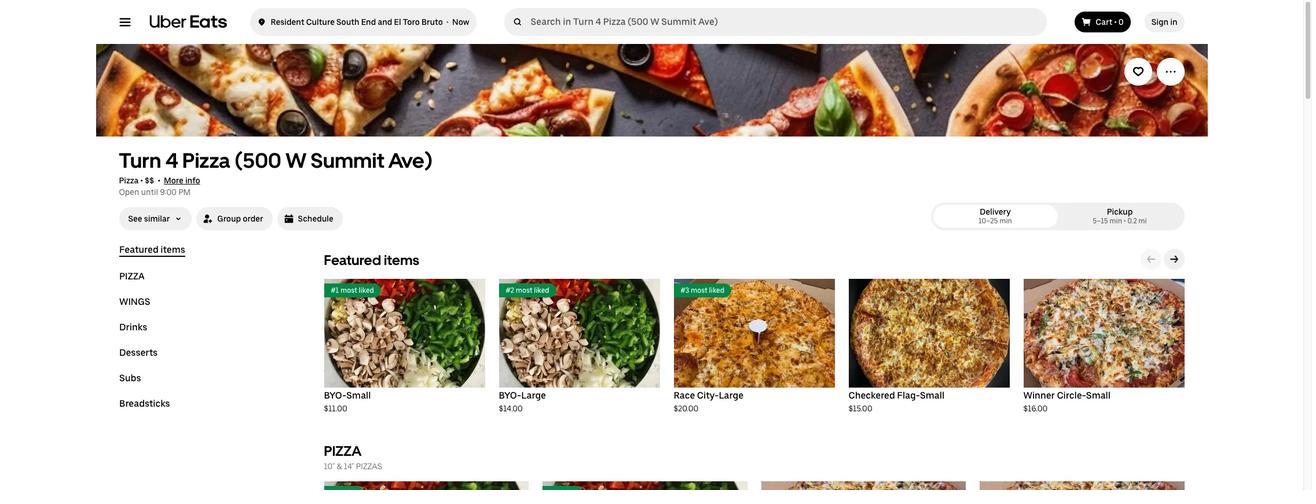 Task type: locate. For each thing, give the bounding box(es) containing it.
most right #1
[[341, 287, 357, 295]]

2 horizontal spatial most
[[691, 287, 708, 295]]

1 horizontal spatial min
[[1110, 217, 1123, 225]]

1 most from the left
[[341, 287, 357, 295]]

pizza up info
[[183, 148, 230, 173]]

1 small from the left
[[347, 391, 371, 402]]

#2 most liked
[[506, 287, 550, 295]]

10–25
[[979, 217, 999, 225]]

3 most from the left
[[691, 287, 708, 295]]

3 small from the left
[[1087, 391, 1111, 402]]

min for pickup
[[1110, 217, 1123, 225]]

pizza inside navigation
[[119, 271, 144, 282]]

0 horizontal spatial byo-
[[324, 391, 347, 402]]

2 horizontal spatial liked
[[710, 287, 725, 295]]

0 horizontal spatial featured
[[119, 245, 158, 256]]

el
[[394, 17, 401, 27]]

featured up pizza button
[[119, 245, 158, 256]]

Search in Turn 4 Pizza (500 W Summit Ave) text field
[[531, 16, 1043, 28]]

more
[[164, 176, 184, 185]]

$16.00
[[1024, 404, 1048, 414]]

featured items
[[119, 245, 185, 256], [324, 252, 419, 269]]

min
[[1000, 217, 1013, 225], [1110, 217, 1123, 225]]

resident
[[271, 17, 305, 27]]

schedule button
[[277, 207, 343, 231], [277, 207, 343, 231]]

2 min from the left
[[1110, 217, 1123, 225]]

pizza
[[119, 271, 144, 282], [324, 443, 362, 460]]

subs button
[[119, 373, 141, 385]]

1 vertical spatial pizza
[[119, 176, 139, 185]]

pizza
[[183, 148, 230, 173], [119, 176, 139, 185]]

featured
[[119, 245, 158, 256], [324, 252, 381, 269]]

three dots horizontal button
[[1157, 58, 1185, 86]]

0 horizontal spatial pizza
[[119, 271, 144, 282]]

race
[[674, 391, 695, 402]]

$20.00
[[674, 404, 699, 414]]

wings button
[[119, 297, 150, 308]]

min down pickup
[[1110, 217, 1123, 225]]

• left 0.2
[[1124, 217, 1127, 225]]

2 horizontal spatial small
[[1087, 391, 1111, 402]]

large up $14.00
[[522, 391, 546, 402]]

w
[[286, 148, 307, 173]]

•
[[447, 17, 449, 27], [1115, 17, 1118, 27], [140, 176, 143, 185], [158, 176, 160, 185], [1124, 217, 1127, 225]]

byo- up $14.00
[[499, 391, 522, 402]]

1 vertical spatial pizza
[[324, 443, 362, 460]]

pizza • $$ • more info open until 9:00 pm
[[119, 176, 200, 197]]

small for checkered flag-small
[[921, 391, 945, 402]]

toro
[[403, 17, 420, 27]]

pizzas
[[356, 462, 383, 472]]

2 liked from the left
[[534, 287, 550, 295]]

• inside pickup 5–15 min • 0.2 mi
[[1124, 217, 1127, 225]]

breadsticks
[[119, 399, 170, 410]]

byo- up $11.00
[[324, 391, 347, 402]]

1 byo- from the left
[[324, 391, 347, 402]]

turn
[[119, 148, 161, 173]]

3 liked from the left
[[710, 287, 725, 295]]

1 horizontal spatial pizza
[[183, 148, 230, 173]]

1 horizontal spatial featured items
[[324, 252, 419, 269]]

pizza up "open"
[[119, 176, 139, 185]]

large
[[522, 391, 546, 402], [719, 391, 744, 402]]

similar
[[144, 214, 170, 224]]

items
[[160, 245, 185, 256], [384, 252, 419, 269]]

small inside winner circle-small $16.00
[[1087, 391, 1111, 402]]

2 small from the left
[[921, 391, 945, 402]]

min inside delivery 10–25 min
[[1000, 217, 1013, 225]]

byo-
[[324, 391, 347, 402], [499, 391, 522, 402]]

#1
[[331, 287, 339, 295]]

2 large from the left
[[719, 391, 744, 402]]

liked right #1
[[359, 287, 374, 295]]

subs
[[119, 373, 141, 384]]

pizza up wings
[[119, 271, 144, 282]]

byo- inside byo-small $11.00
[[324, 391, 347, 402]]

pizza 10" & 14" pizzas
[[324, 443, 383, 472]]

1 large from the left
[[522, 391, 546, 402]]

1 liked from the left
[[359, 287, 374, 295]]

small inside checkered flag-small $15.00
[[921, 391, 945, 402]]

1 horizontal spatial pizza
[[324, 443, 362, 460]]

liked right the #2
[[534, 287, 550, 295]]

0 horizontal spatial pizza
[[119, 176, 139, 185]]

0 vertical spatial pizza
[[119, 271, 144, 282]]

liked for city-
[[710, 287, 725, 295]]

most right #3
[[691, 287, 708, 295]]

large inside race city-large $20.00
[[719, 391, 744, 402]]

1 [object object] radio from the left
[[936, 205, 1056, 228]]

byo- for small
[[324, 391, 347, 402]]

until
[[141, 188, 158, 197]]

0 horizontal spatial most
[[341, 287, 357, 295]]

1 horizontal spatial byo-
[[499, 391, 522, 402]]

1 horizontal spatial large
[[719, 391, 744, 402]]

pizza inside pizza 10" & 14" pizzas
[[324, 443, 362, 460]]

1 horizontal spatial items
[[384, 252, 419, 269]]

sign
[[1152, 17, 1169, 27]]

0 horizontal spatial featured items
[[119, 245, 185, 256]]

featured inside button
[[119, 245, 158, 256]]

#2
[[506, 287, 515, 295]]

min down delivery
[[1000, 217, 1013, 225]]

2 [object object] radio from the left
[[1061, 205, 1181, 228]]

0 horizontal spatial items
[[160, 245, 185, 256]]

1 horizontal spatial liked
[[534, 287, 550, 295]]

1 horizontal spatial small
[[921, 391, 945, 402]]

drinks button
[[119, 322, 147, 334]]

bruto
[[422, 17, 443, 27]]

small
[[347, 391, 371, 402], [921, 391, 945, 402], [1087, 391, 1111, 402]]

resident culture south end and el toro bruto • now
[[271, 17, 470, 27]]

navigation
[[119, 245, 296, 424]]

pizza up the "&" at bottom left
[[324, 443, 362, 460]]

byo- inside byo-large $14.00
[[499, 391, 522, 402]]

2 byo- from the left
[[499, 391, 522, 402]]

delivery
[[981, 207, 1011, 217]]

uber eats home image
[[149, 15, 227, 29]]

0 horizontal spatial large
[[522, 391, 546, 402]]

2 most from the left
[[516, 287, 533, 295]]

liked
[[359, 287, 374, 295], [534, 287, 550, 295], [710, 287, 725, 295]]

1 min from the left
[[1000, 217, 1013, 225]]

0 horizontal spatial liked
[[359, 287, 374, 295]]

flag-
[[898, 391, 921, 402]]

$11.00
[[324, 404, 347, 414]]

1 horizontal spatial most
[[516, 287, 533, 295]]

order
[[243, 214, 263, 224]]

previous image
[[1147, 255, 1156, 264]]

0 horizontal spatial min
[[1000, 217, 1013, 225]]

min inside pickup 5–15 min • 0.2 mi
[[1110, 217, 1123, 225]]

0 horizontal spatial [object object] radio
[[936, 205, 1056, 228]]

0
[[1119, 17, 1124, 27]]

liked right #3
[[710, 287, 725, 295]]

#3
[[681, 287, 690, 295]]

large right race at the right of the page
[[719, 391, 744, 402]]

featured items down see similar
[[119, 245, 185, 256]]

featured items up #1 most liked
[[324, 252, 419, 269]]

featured up #1 most liked
[[324, 252, 381, 269]]

• left 0
[[1115, 17, 1118, 27]]

$$
[[145, 176, 154, 185]]

0 horizontal spatial small
[[347, 391, 371, 402]]

winner circle-small $16.00
[[1024, 391, 1111, 414]]

most right the #2
[[516, 287, 533, 295]]

[object Object] radio
[[936, 205, 1056, 228], [1061, 205, 1181, 228]]

end
[[361, 17, 376, 27]]

1 horizontal spatial [object object] radio
[[1061, 205, 1181, 228]]

race city-large $20.00
[[674, 391, 744, 414]]

• left $$ on the top of the page
[[140, 176, 143, 185]]

view more options image
[[1165, 66, 1177, 78]]



Task type: describe. For each thing, give the bounding box(es) containing it.
(500
[[235, 148, 281, 173]]

#1 most liked
[[331, 287, 374, 295]]

byo- for large
[[499, 391, 522, 402]]

schedule
[[298, 214, 334, 224]]

0.2
[[1128, 217, 1138, 225]]

and
[[378, 17, 392, 27]]

ave)
[[389, 148, 433, 173]]

most for city-
[[691, 287, 708, 295]]

deliver to image
[[257, 15, 266, 29]]

drinks
[[119, 322, 147, 333]]

checkered
[[849, 391, 896, 402]]

desserts
[[119, 348, 157, 359]]

summit
[[311, 148, 384, 173]]

see similar
[[128, 214, 170, 224]]

delivery 10–25 min
[[979, 207, 1013, 225]]

cart • 0
[[1096, 17, 1124, 27]]

group
[[217, 214, 241, 224]]

heart outline link
[[1125, 58, 1153, 86]]

#3 most liked
[[681, 287, 725, 295]]

pizza for pizza 10" & 14" pizzas
[[324, 443, 362, 460]]

most for small
[[341, 287, 357, 295]]

$15.00
[[849, 404, 873, 414]]

liked for small
[[359, 287, 374, 295]]

city-
[[697, 391, 719, 402]]

see
[[128, 214, 142, 224]]

byo-small $11.00
[[324, 391, 371, 414]]

featured items button
[[119, 245, 185, 257]]

small for winner circle-small
[[1087, 391, 1111, 402]]

liked for large
[[534, 287, 550, 295]]

in
[[1171, 17, 1178, 27]]

4
[[165, 148, 178, 173]]

next image
[[1170, 255, 1179, 264]]

mi
[[1139, 217, 1148, 225]]

pickup
[[1108, 207, 1133, 217]]

main navigation menu image
[[119, 16, 131, 28]]

cart
[[1096, 17, 1113, 27]]

navigation containing featured items
[[119, 245, 296, 424]]

chevron down small image
[[175, 215, 183, 223]]

pizza for pizza
[[119, 271, 144, 282]]

small inside byo-small $11.00
[[347, 391, 371, 402]]

sign in
[[1152, 17, 1178, 27]]

winner
[[1024, 391, 1056, 402]]

more info link
[[164, 176, 200, 185]]

14"
[[344, 462, 354, 472]]

10"
[[324, 462, 335, 472]]

[object object] radio containing pickup
[[1061, 205, 1181, 228]]

$14.00
[[499, 404, 523, 414]]

• right $$ on the top of the page
[[158, 176, 160, 185]]

breadsticks button
[[119, 399, 170, 410]]

items inside button
[[160, 245, 185, 256]]

featured items inside navigation
[[119, 245, 185, 256]]

checkered flag-small $15.00
[[849, 391, 945, 414]]

byo-large $14.00
[[499, 391, 546, 414]]

turn 4 pizza (500 w summit ave)
[[119, 148, 433, 173]]

desserts button
[[119, 348, 157, 359]]

0 vertical spatial pizza
[[183, 148, 230, 173]]

most for large
[[516, 287, 533, 295]]

circle-
[[1058, 391, 1087, 402]]

wings
[[119, 297, 150, 308]]

&
[[337, 462, 342, 472]]

1 horizontal spatial featured
[[324, 252, 381, 269]]

info
[[185, 176, 200, 185]]

south
[[337, 17, 360, 27]]

5–15
[[1093, 217, 1109, 225]]

pizza button
[[119, 271, 144, 283]]

[object object] radio containing delivery
[[936, 205, 1056, 228]]

9:00
[[160, 188, 177, 197]]

open
[[119, 188, 139, 197]]

pm
[[179, 188, 191, 197]]

group order
[[217, 214, 263, 224]]

add to favorites image
[[1133, 66, 1145, 78]]

large inside byo-large $14.00
[[522, 391, 546, 402]]

pickup 5–15 min • 0.2 mi
[[1093, 207, 1148, 225]]

pizza inside pizza • $$ • more info open until 9:00 pm
[[119, 176, 139, 185]]

sign in link
[[1145, 12, 1185, 32]]

min for delivery
[[1000, 217, 1013, 225]]

• left now
[[447, 17, 449, 27]]

culture
[[306, 17, 335, 27]]

now
[[453, 17, 470, 27]]

group order link
[[197, 207, 273, 231]]



Task type: vqa. For each thing, say whether or not it's contained in the screenshot.


